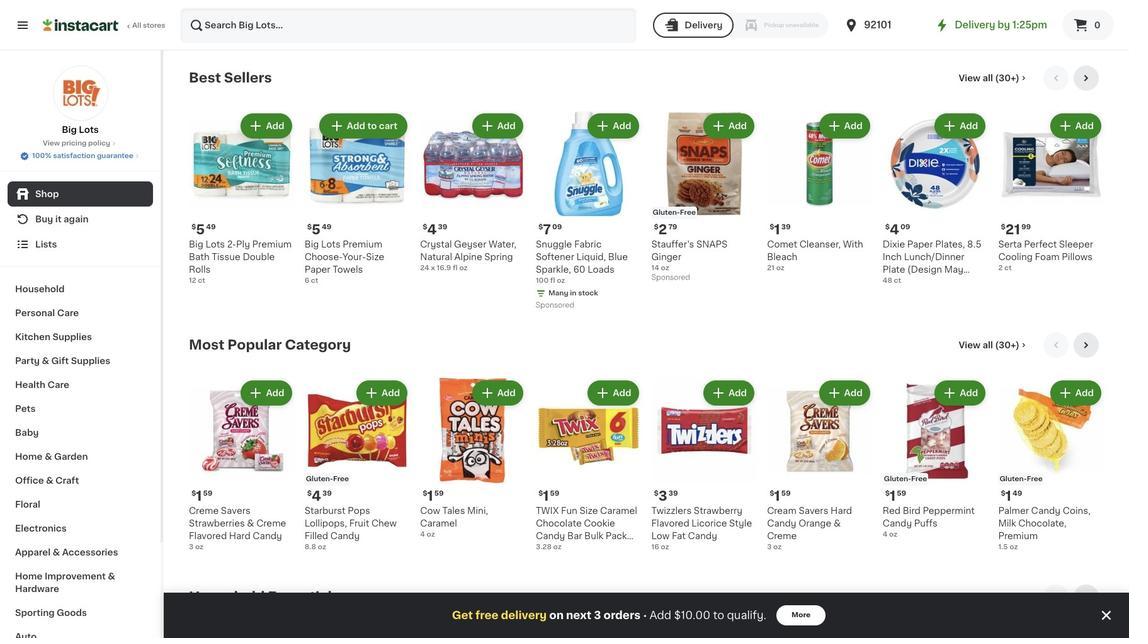 Task type: vqa. For each thing, say whether or not it's contained in the screenshot.
floral
yes



Task type: describe. For each thing, give the bounding box(es) containing it.
lunch/dinner
[[905, 252, 965, 261]]

delivery
[[501, 611, 547, 621]]

stores
[[143, 22, 166, 29]]

main content containing best sellers
[[164, 50, 1130, 638]]

view all (30+) button for 21
[[954, 66, 1034, 91]]

electronics
[[15, 524, 67, 533]]

hard inside creme savers strawberries & creme flavored hard candy 3 oz
[[229, 532, 251, 541]]

0 horizontal spatial 2
[[659, 223, 668, 236]]

perfect
[[1025, 240, 1058, 249]]

comet cleanser, with bleach 21 oz
[[768, 240, 864, 271]]

39 for starburst
[[323, 490, 332, 497]]

add button for cream savers hard candy orange & creme
[[821, 382, 869, 404]]

personal care
[[15, 309, 79, 318]]

satisfaction
[[53, 152, 95, 159]]

premium inside big lots premium choose-your-size paper towels 6 ct
[[343, 240, 383, 249]]

product group containing 3
[[652, 378, 757, 553]]

add for cow tales mini, caramel
[[498, 389, 516, 397]]

sponsored badge image for 2
[[652, 274, 690, 281]]

sporting goods
[[15, 609, 87, 617]]

it
[[55, 215, 62, 224]]

lots for big lots 2-ply premium bath tissue double rolls 12 ct
[[206, 240, 225, 249]]

oz inside red bird peppermint candy puffs 4 oz
[[890, 531, 898, 538]]

fl for natural
[[453, 264, 458, 271]]

low
[[652, 532, 670, 541]]

39 for crystal
[[438, 223, 448, 230]]

improvement
[[45, 572, 106, 581]]

60
[[574, 265, 586, 274]]

add for red bird peppermint candy puffs
[[960, 389, 979, 397]]

39 for comet
[[782, 223, 791, 230]]

add for comet cleanser, with bleach
[[845, 122, 863, 130]]

(30+) for 1
[[996, 341, 1020, 349]]

caramel for oz
[[420, 519, 457, 528]]

household for household
[[15, 285, 65, 294]]

add button for serta perfect sleeper cooling foam pillows
[[1052, 115, 1101, 137]]

cow tales mini, caramel 4 oz
[[420, 507, 489, 538]]

baby link
[[8, 421, 153, 445]]

$ for creme savers strawberries & creme flavored hard candy
[[192, 490, 196, 497]]

craft
[[55, 476, 79, 485]]

apparel & accessories link
[[8, 541, 153, 565]]

baby
[[15, 428, 39, 437]]

1 for creme savers strawberries & creme flavored hard candy
[[196, 490, 202, 503]]

3 up twizzlers
[[659, 490, 668, 503]]

2 inside serta perfect sleeper cooling foam pillows 2 ct
[[999, 264, 1003, 271]]

free for bird
[[912, 476, 928, 483]]

& inside creme savers strawberries & creme flavored hard candy 3 oz
[[247, 519, 254, 528]]

paper inside big lots premium choose-your-size paper towels 6 ct
[[305, 265, 331, 274]]

$ 4 09
[[886, 223, 911, 236]]

chocolate
[[536, 519, 582, 528]]

fat
[[672, 532, 686, 541]]

gluten- for stauffer's
[[653, 209, 680, 216]]

3 inside cream savers hard candy orange & creme 3 oz
[[768, 544, 772, 551]]

0 vertical spatial pack
[[606, 532, 627, 541]]

4 for crystal geyser water, natural alpine spring
[[428, 223, 437, 236]]

14
[[652, 264, 660, 271]]

Search field
[[181, 9, 636, 42]]

garden
[[54, 452, 88, 461]]

ct inside serta perfect sleeper cooling foam pillows 2 ct
[[1005, 264, 1012, 271]]

puffs
[[915, 519, 938, 528]]

$ 4 39 for starburst pops lollipops, fruit chew filled candy
[[307, 490, 332, 503]]

alpine
[[455, 252, 482, 261]]

office & craft link
[[8, 469, 153, 493]]

ginger
[[652, 252, 682, 261]]

add inside get free delivery on next 3 orders • add $10.00 to qualify.
[[650, 611, 672, 621]]

gluten- for red
[[885, 476, 912, 483]]

1 vertical spatial view
[[43, 140, 60, 147]]

oz inside crystal geyser water, natural alpine spring 24 x 16.9 fl oz
[[460, 264, 468, 271]]

buy it again link
[[8, 207, 153, 232]]

09 for 7
[[553, 223, 562, 230]]

candy inside creme savers strawberries & creme flavored hard candy 3 oz
[[253, 532, 282, 541]]

0 button
[[1063, 10, 1115, 40]]

sellers
[[224, 71, 272, 84]]

$ for palmer candy coins, milk chocolate, premium
[[1001, 490, 1006, 497]]

peppermint
[[923, 507, 975, 516]]

gluten-free for palmer
[[1000, 476, 1043, 483]]

bath
[[189, 252, 210, 261]]

4 for dixie paper plates, 8.5 inch lunch/dinner plate (design may vary)
[[890, 223, 900, 236]]

creme inside cream savers hard candy orange & creme 3 oz
[[768, 532, 797, 541]]

16.9
[[437, 264, 451, 271]]

softener
[[536, 252, 575, 261]]

best sellers
[[189, 71, 272, 84]]

59 for twix fun size caramel chocolate cookie candy bar bulk pack pack of
[[550, 490, 560, 497]]

100% satisfaction guarantee
[[32, 152, 134, 159]]

sparkle,
[[536, 265, 571, 274]]

red
[[883, 507, 901, 516]]

orders
[[604, 611, 641, 621]]

item carousel region containing best sellers
[[189, 66, 1105, 317]]

big lots premium choose-your-size paper towels 6 ct
[[305, 240, 385, 284]]

oz inside palmer candy coins, milk chocolate, premium 1.5 oz
[[1010, 544, 1019, 551]]

home for home improvement & hardware
[[15, 572, 43, 581]]

candy inside red bird peppermint candy puffs 4 oz
[[883, 519, 913, 528]]

1 for cream savers hard candy orange & creme
[[775, 490, 781, 503]]

crystal
[[420, 240, 452, 249]]

& inside cream savers hard candy orange & creme 3 oz
[[834, 519, 841, 528]]

free
[[476, 611, 499, 621]]

home & garden
[[15, 452, 88, 461]]

add button for big lots 2-ply premium bath tissue double rolls
[[242, 115, 291, 137]]

1 for red bird peppermint candy puffs
[[890, 490, 896, 503]]

choose-
[[305, 252, 343, 261]]

gluten-free for starburst
[[306, 476, 349, 483]]

most
[[189, 338, 225, 351]]

24
[[420, 264, 429, 271]]

care for health care
[[47, 381, 69, 389]]

92101
[[865, 20, 892, 30]]

guarantee
[[97, 152, 134, 159]]

oz inside cow tales mini, caramel 4 oz
[[427, 531, 435, 538]]

1 for comet cleanser, with bleach
[[775, 223, 781, 236]]

again
[[64, 215, 89, 224]]

add button for starburst pops lollipops, fruit chew filled candy
[[358, 382, 407, 404]]

$ 1 59 for cow tales mini, caramel
[[423, 490, 444, 503]]

delivery by 1:25pm link
[[935, 18, 1048, 33]]

100%
[[32, 152, 51, 159]]

office
[[15, 476, 44, 485]]

floral
[[15, 500, 40, 509]]

more button
[[777, 606, 826, 626]]

add button for comet cleanser, with bleach
[[821, 115, 869, 137]]

premium inside big lots 2-ply premium bath tissue double rolls 12 ct
[[252, 240, 292, 249]]

natural
[[420, 252, 452, 261]]

1 for twix fun size caramel chocolate cookie candy bar bulk pack pack of
[[543, 490, 549, 503]]

mini,
[[468, 507, 489, 516]]

view for best sellers
[[959, 74, 981, 83]]

7
[[543, 223, 551, 236]]

policy
[[88, 140, 110, 147]]

gluten- for palmer
[[1000, 476, 1027, 483]]

0
[[1095, 21, 1101, 30]]

twix
[[536, 507, 559, 516]]

(30+) for 21
[[996, 74, 1020, 83]]

palmer
[[999, 507, 1030, 516]]

of
[[560, 545, 569, 553]]

free for snaps
[[680, 209, 696, 216]]

qualify.
[[727, 611, 767, 621]]

$ 5 49 for big lots premium choose-your-size paper towels
[[307, 223, 332, 236]]

style
[[730, 519, 752, 528]]

view all (30+) for 1
[[959, 341, 1020, 349]]

item carousel region containing household essentials
[[189, 584, 1105, 638]]

1 vertical spatial supplies
[[71, 357, 110, 365]]

$ for twizzlers strawberry flavored licorice style low fat candy
[[654, 490, 659, 497]]

oz inside cream savers hard candy orange & creme 3 oz
[[774, 544, 782, 551]]

to inside get free delivery on next 3 orders • add $10.00 to qualify.
[[714, 611, 725, 621]]

candy inside cream savers hard candy orange & creme 3 oz
[[768, 519, 797, 528]]

add button for dixie paper plates, 8.5 inch lunch/dinner plate (design may vary)
[[936, 115, 985, 137]]

$ 1 59 for twix fun size caramel chocolate cookie candy bar bulk pack pack of
[[539, 490, 560, 503]]

& left garden
[[45, 452, 52, 461]]

oz inside comet cleanser, with bleach 21 oz
[[777, 264, 785, 271]]

care for personal care
[[57, 309, 79, 318]]

fl for liquid,
[[551, 277, 555, 284]]

savers for strawberries
[[221, 507, 251, 516]]

oz inside stauffer's snaps ginger 14 oz
[[661, 264, 670, 271]]

pops
[[348, 507, 370, 516]]

$ for serta perfect sleeper cooling foam pillows
[[1001, 223, 1006, 230]]

add to cart
[[347, 122, 398, 130]]

instacart logo image
[[43, 18, 118, 33]]

starburst
[[305, 507, 346, 516]]

flavored inside creme savers strawberries & creme flavored hard candy 3 oz
[[189, 532, 227, 541]]

product group containing 7
[[536, 111, 642, 312]]

all stores link
[[43, 8, 166, 43]]

best
[[189, 71, 221, 84]]

add button for red bird peppermint candy puffs
[[936, 382, 985, 404]]

99
[[1022, 223, 1032, 230]]

0 horizontal spatial creme
[[189, 507, 219, 516]]

health care
[[15, 381, 69, 389]]

21 inside product group
[[1006, 223, 1021, 236]]

59 for cow tales mini, caramel
[[435, 490, 444, 497]]

2-
[[227, 240, 236, 249]]

twix fun size caramel chocolate cookie candy bar bulk pack pack of
[[536, 507, 638, 553]]

double
[[243, 252, 275, 261]]

free for candy
[[1027, 476, 1043, 483]]

pets link
[[8, 397, 153, 421]]

bar
[[568, 532, 583, 541]]

dixie
[[883, 240, 906, 249]]

get
[[452, 611, 473, 621]]

add button for crystal geyser water, natural alpine spring
[[474, 115, 522, 137]]

all for 1
[[983, 341, 994, 349]]

party
[[15, 357, 40, 365]]



Task type: locate. For each thing, give the bounding box(es) containing it.
1 horizontal spatial savers
[[799, 507, 829, 516]]

premium up double in the left of the page
[[252, 240, 292, 249]]

•
[[643, 610, 647, 621]]

1 horizontal spatial 2
[[999, 264, 1003, 271]]

ct right the 6
[[311, 277, 318, 284]]

0 horizontal spatial pack
[[536, 545, 558, 553]]

0 vertical spatial (30+)
[[996, 74, 1020, 83]]

4 down red
[[883, 531, 888, 538]]

gluten- up starburst
[[306, 476, 333, 483]]

oz inside twizzlers strawberry flavored licorice style low fat candy 16 oz
[[661, 544, 669, 551]]

candy inside twix fun size caramel chocolate cookie candy bar bulk pack pack of
[[536, 532, 565, 541]]

39 inside $ 3 39
[[669, 490, 678, 497]]

sleeper
[[1060, 240, 1094, 249]]

add button
[[242, 115, 291, 137], [474, 115, 522, 137], [589, 115, 638, 137], [705, 115, 754, 137], [821, 115, 869, 137], [936, 115, 985, 137], [1052, 115, 1101, 137], [242, 382, 291, 404], [358, 382, 407, 404], [474, 382, 522, 404], [589, 382, 638, 404], [705, 382, 754, 404], [821, 382, 869, 404], [936, 382, 985, 404], [1052, 382, 1101, 404]]

fl
[[453, 264, 458, 271], [551, 277, 555, 284]]

hard
[[831, 507, 853, 516], [229, 532, 251, 541]]

to inside button
[[368, 122, 377, 130]]

size right "choose-"
[[366, 252, 385, 261]]

3 down cream
[[768, 544, 772, 551]]

09 up dixie
[[901, 223, 911, 230]]

0 horizontal spatial $ 4 39
[[307, 490, 332, 503]]

$ up "strawberries"
[[192, 490, 196, 497]]

view all (30+) for 21
[[959, 74, 1020, 83]]

1 horizontal spatial $ 4 39
[[423, 223, 448, 236]]

49 up bath on the left of page
[[206, 223, 216, 230]]

savers up "strawberries"
[[221, 507, 251, 516]]

$ for red bird peppermint candy puffs
[[886, 490, 890, 497]]

1 up comet
[[775, 223, 781, 236]]

oz down red
[[890, 531, 898, 538]]

caramel down cow
[[420, 519, 457, 528]]

0 horizontal spatial lots
[[79, 125, 99, 134]]

2 (30+) from the top
[[996, 341, 1020, 349]]

gluten-free up bird
[[885, 476, 928, 483]]

household inside "main content"
[[189, 590, 265, 603]]

delivery for delivery
[[685, 21, 723, 30]]

lots for big lots
[[79, 125, 99, 134]]

2 vertical spatial creme
[[768, 532, 797, 541]]

$ up palmer
[[1001, 490, 1006, 497]]

0 vertical spatial care
[[57, 309, 79, 318]]

2 horizontal spatial 49
[[1013, 490, 1023, 497]]

ct right 48
[[894, 277, 902, 284]]

add for creme savers strawberries & creme flavored hard candy
[[266, 389, 285, 397]]

21
[[1006, 223, 1021, 236], [768, 264, 775, 271]]

big inside big lots 2-ply premium bath tissue double rolls 12 ct
[[189, 240, 203, 249]]

gluten- up 79 on the top right
[[653, 209, 680, 216]]

lots up 'view pricing policy' link
[[79, 125, 99, 134]]

bird
[[903, 507, 921, 516]]

1 horizontal spatial 09
[[901, 223, 911, 230]]

$ inside the $ 1 49
[[1001, 490, 1006, 497]]

view for most popular category
[[959, 341, 981, 349]]

$ for cow tales mini, caramel
[[423, 490, 428, 497]]

1 vertical spatial pack
[[536, 545, 558, 553]]

loads
[[588, 265, 615, 274]]

add to cart button
[[321, 115, 407, 137]]

sponsored badge image down many
[[536, 302, 574, 309]]

0 vertical spatial household
[[15, 285, 65, 294]]

3 inside get free delivery on next 3 orders • add $10.00 to qualify.
[[594, 611, 601, 621]]

1 horizontal spatial lots
[[206, 240, 225, 249]]

0 vertical spatial creme
[[189, 507, 219, 516]]

$ up cream
[[770, 490, 775, 497]]

caramel
[[601, 507, 638, 516], [420, 519, 457, 528]]

4 59 from the left
[[782, 490, 791, 497]]

dixie paper plates, 8.5 inch lunch/dinner plate (design may vary)
[[883, 240, 982, 286]]

2 horizontal spatial big
[[305, 240, 319, 249]]

3 $ 1 59 from the left
[[539, 490, 560, 503]]

09 right 7
[[553, 223, 562, 230]]

oz right 8.8
[[318, 544, 326, 551]]

2 horizontal spatial lots
[[321, 240, 341, 249]]

& down accessories
[[108, 572, 115, 581]]

39 up starburst
[[323, 490, 332, 497]]

1 vertical spatial home
[[15, 572, 43, 581]]

1 (30+) from the top
[[996, 74, 1020, 83]]

1 up cream
[[775, 490, 781, 503]]

0 vertical spatial 21
[[1006, 223, 1021, 236]]

many in stock
[[549, 290, 598, 297]]

delivery inside button
[[685, 21, 723, 30]]

$ for cream savers hard candy orange & creme
[[770, 490, 775, 497]]

x
[[431, 264, 435, 271]]

3 right next
[[594, 611, 601, 621]]

household for household essentials
[[189, 590, 265, 603]]

1 vertical spatial hard
[[229, 532, 251, 541]]

0 horizontal spatial premium
[[252, 240, 292, 249]]

care down 'household' link
[[57, 309, 79, 318]]

1 $ 5 49 from the left
[[192, 223, 216, 236]]

$ 5 49 up bath on the left of page
[[192, 223, 216, 236]]

vary)
[[883, 278, 906, 286]]

1 up "strawberries"
[[196, 490, 202, 503]]

2 view all (30+) from the top
[[959, 341, 1020, 349]]

1 vertical spatial view all (30+) button
[[954, 332, 1034, 358]]

$ for big lots premium choose-your-size paper towels
[[307, 223, 312, 230]]

1 vertical spatial care
[[47, 381, 69, 389]]

add for twizzlers strawberry flavored licorice style low fat candy
[[729, 389, 747, 397]]

3 item carousel region from the top
[[189, 584, 1105, 638]]

home up office
[[15, 452, 43, 461]]

hard inside cream savers hard candy orange & creme 3 oz
[[831, 507, 853, 516]]

0 vertical spatial view all (30+) button
[[954, 66, 1034, 91]]

sponsored badge image
[[652, 274, 690, 281], [536, 302, 574, 309]]

0 horizontal spatial hard
[[229, 532, 251, 541]]

ct right 12
[[198, 277, 205, 284]]

0 vertical spatial paper
[[908, 240, 934, 249]]

main content
[[164, 50, 1130, 638]]

1 vertical spatial household
[[189, 590, 265, 603]]

1 view all (30+) from the top
[[959, 74, 1020, 83]]

0 vertical spatial flavored
[[652, 519, 690, 528]]

0 vertical spatial to
[[368, 122, 377, 130]]

2 item carousel region from the top
[[189, 332, 1105, 574]]

orange
[[799, 519, 832, 528]]

free up palmer
[[1027, 476, 1043, 483]]

pets
[[15, 405, 36, 413]]

39
[[438, 223, 448, 230], [782, 223, 791, 230], [323, 490, 332, 497], [669, 490, 678, 497]]

add for twix fun size caramel chocolate cookie candy bar bulk pack pack of
[[613, 389, 632, 397]]

household essentials
[[189, 590, 340, 603]]

add button for palmer candy coins, milk chocolate, premium
[[1052, 382, 1101, 404]]

1 savers from the left
[[221, 507, 251, 516]]

free up starburst
[[333, 476, 349, 483]]

& right orange
[[834, 519, 841, 528]]

$ inside $ 3 39
[[654, 490, 659, 497]]

1 horizontal spatial 49
[[322, 223, 332, 230]]

candy inside palmer candy coins, milk chocolate, premium 1.5 oz
[[1032, 507, 1061, 516]]

1 horizontal spatial sponsored badge image
[[652, 274, 690, 281]]

$ for dixie paper plates, 8.5 inch lunch/dinner plate (design may vary)
[[886, 223, 890, 230]]

0 vertical spatial home
[[15, 452, 43, 461]]

lots inside big lots 2-ply premium bath tissue double rolls 12 ct
[[206, 240, 225, 249]]

rolls
[[189, 265, 211, 274]]

0 horizontal spatial flavored
[[189, 532, 227, 541]]

oz inside the snuggle fabric softener liquid, blue sparkle, 60 loads 100 fl oz
[[557, 277, 565, 284]]

2 vertical spatial view
[[959, 341, 981, 349]]

None search field
[[180, 8, 637, 43]]

0 vertical spatial sponsored badge image
[[652, 274, 690, 281]]

view all (30+) button for 1
[[954, 332, 1034, 358]]

2 vertical spatial item carousel region
[[189, 584, 1105, 638]]

6
[[305, 277, 309, 284]]

& inside 'home improvement & hardware'
[[108, 572, 115, 581]]

5 for big lots premium choose-your-size paper towels
[[312, 223, 321, 236]]

0 vertical spatial view
[[959, 74, 981, 83]]

3
[[659, 490, 668, 503], [189, 544, 194, 551], [768, 544, 772, 551], [594, 611, 601, 621]]

flavored inside twizzlers strawberry flavored licorice style low fat candy 16 oz
[[652, 519, 690, 528]]

supplies down kitchen supplies link
[[71, 357, 110, 365]]

0 horizontal spatial delivery
[[685, 21, 723, 30]]

0 vertical spatial supplies
[[53, 333, 92, 342]]

$ for comet cleanser, with bleach
[[770, 223, 775, 230]]

$ 4 39 for crystal geyser water, natural alpine spring
[[423, 223, 448, 236]]

candy down licorice
[[688, 532, 718, 541]]

twizzlers
[[652, 507, 692, 516]]

item carousel region containing most popular category
[[189, 332, 1105, 574]]

oz inside creme savers strawberries & creme flavored hard candy 3 oz
[[195, 544, 204, 551]]

1 vertical spatial fl
[[551, 277, 555, 284]]

delivery for delivery by 1:25pm
[[955, 20, 996, 30]]

1 horizontal spatial 21
[[1006, 223, 1021, 236]]

view pricing policy
[[43, 140, 110, 147]]

size inside twix fun size caramel chocolate cookie candy bar bulk pack pack of
[[580, 507, 598, 516]]

fun
[[561, 507, 578, 516]]

1 5 from the left
[[196, 223, 205, 236]]

$ up twix in the bottom of the page
[[539, 490, 543, 497]]

59 for creme savers strawberries & creme flavored hard candy
[[203, 490, 213, 497]]

3 59 from the left
[[550, 490, 560, 497]]

0 horizontal spatial big
[[62, 125, 77, 134]]

free
[[680, 209, 696, 216], [333, 476, 349, 483], [912, 476, 928, 483], [1027, 476, 1043, 483]]

$ 2 79
[[654, 223, 678, 236]]

stauffer's
[[652, 240, 695, 249]]

$ 7 09
[[539, 223, 562, 236]]

12
[[189, 277, 196, 284]]

your-
[[343, 252, 366, 261]]

electronics link
[[8, 517, 153, 541]]

1 up twix in the bottom of the page
[[543, 490, 549, 503]]

$ up cow
[[423, 490, 428, 497]]

79
[[669, 223, 678, 230]]

1 horizontal spatial flavored
[[652, 519, 690, 528]]

add for crystal geyser water, natural alpine spring
[[498, 122, 516, 130]]

1 vertical spatial all
[[983, 341, 994, 349]]

0 vertical spatial all
[[983, 74, 994, 83]]

all
[[983, 74, 994, 83], [983, 341, 994, 349]]

2 horizontal spatial creme
[[768, 532, 797, 541]]

chocolate,
[[1019, 519, 1067, 528]]

cow
[[420, 507, 440, 516]]

oz down alpine
[[460, 264, 468, 271]]

2 5 from the left
[[312, 223, 321, 236]]

09 inside $ 4 09
[[901, 223, 911, 230]]

1 up cow
[[428, 490, 433, 503]]

1 horizontal spatial $ 5 49
[[307, 223, 332, 236]]

5 $ 1 59 from the left
[[886, 490, 907, 503]]

$ 1 59 up "strawberries"
[[192, 490, 213, 503]]

$ inside the $ 2 79
[[654, 223, 659, 230]]

gluten- up red
[[885, 476, 912, 483]]

0 horizontal spatial 49
[[206, 223, 216, 230]]

personal
[[15, 309, 55, 318]]

1 horizontal spatial to
[[714, 611, 725, 621]]

1 09 from the left
[[553, 223, 562, 230]]

add
[[266, 122, 285, 130], [347, 122, 365, 130], [498, 122, 516, 130], [613, 122, 632, 130], [729, 122, 747, 130], [845, 122, 863, 130], [960, 122, 979, 130], [1076, 122, 1094, 130], [266, 389, 285, 397], [382, 389, 400, 397], [498, 389, 516, 397], [613, 389, 632, 397], [729, 389, 747, 397], [845, 389, 863, 397], [960, 389, 979, 397], [1076, 389, 1094, 397], [650, 611, 672, 621]]

4 for starburst pops lollipops, fruit chew filled candy
[[312, 490, 321, 503]]

0 vertical spatial size
[[366, 252, 385, 261]]

1 vertical spatial caramel
[[420, 519, 457, 528]]

care down gift
[[47, 381, 69, 389]]

21 left 99
[[1006, 223, 1021, 236]]

fl inside crystal geyser water, natural alpine spring 24 x 16.9 fl oz
[[453, 264, 458, 271]]

4 up dixie
[[890, 223, 900, 236]]

59 for red bird peppermint candy puffs
[[897, 490, 907, 497]]

& left gift
[[42, 357, 49, 365]]

caramel inside cow tales mini, caramel 4 oz
[[420, 519, 457, 528]]

caramel up 'cookie'
[[601, 507, 638, 516]]

essentials
[[268, 590, 340, 603]]

5 up "choose-"
[[312, 223, 321, 236]]

chew
[[372, 519, 397, 528]]

savers inside creme savers strawberries & creme flavored hard candy 3 oz
[[221, 507, 251, 516]]

kitchen supplies
[[15, 333, 92, 342]]

1 horizontal spatial size
[[580, 507, 598, 516]]

add button for cow tales mini, caramel
[[474, 382, 522, 404]]

savers for hard
[[799, 507, 829, 516]]

21 down bleach
[[768, 264, 775, 271]]

home inside 'home improvement & hardware'
[[15, 572, 43, 581]]

0 horizontal spatial 5
[[196, 223, 205, 236]]

2 09 from the left
[[901, 223, 911, 230]]

lots left 2-
[[206, 240, 225, 249]]

& left 'craft'
[[46, 476, 53, 485]]

to left cart
[[368, 122, 377, 130]]

$ 3 39
[[654, 490, 678, 503]]

snuggle
[[536, 240, 572, 249]]

1 for palmer candy coins, milk chocolate, premium
[[1006, 490, 1012, 503]]

cooling
[[999, 252, 1033, 261]]

1 vertical spatial paper
[[305, 265, 331, 274]]

1 vertical spatial size
[[580, 507, 598, 516]]

premium inside palmer candy coins, milk chocolate, premium 1.5 oz
[[999, 532, 1038, 541]]

09 for 4
[[901, 223, 911, 230]]

0 vertical spatial 2
[[659, 223, 668, 236]]

1 view all (30+) button from the top
[[954, 66, 1034, 91]]

gluten-free for red
[[885, 476, 928, 483]]

product group
[[189, 111, 295, 286], [305, 111, 410, 286], [420, 111, 526, 273], [536, 111, 642, 312], [652, 111, 757, 285], [768, 111, 873, 273], [883, 111, 989, 286], [999, 111, 1105, 273], [189, 378, 295, 553], [305, 378, 410, 553], [420, 378, 526, 540], [536, 378, 642, 553], [652, 378, 757, 553], [768, 378, 873, 553], [883, 378, 989, 540], [999, 378, 1105, 553]]

2 59 from the left
[[435, 490, 444, 497]]

big for big lots premium choose-your-size paper towels 6 ct
[[305, 240, 319, 249]]

2 home from the top
[[15, 572, 43, 581]]

48
[[883, 277, 893, 284]]

oz right "16"
[[661, 544, 669, 551]]

39 up crystal on the left of the page
[[438, 223, 448, 230]]

big lots
[[62, 125, 99, 134]]

oz down "strawberries"
[[195, 544, 204, 551]]

3 inside creme savers strawberries & creme flavored hard candy 3 oz
[[189, 544, 194, 551]]

lots for big lots premium choose-your-size paper towels 6 ct
[[321, 240, 341, 249]]

apparel & accessories
[[15, 548, 118, 557]]

flavored down "strawberries"
[[189, 532, 227, 541]]

fabric
[[575, 240, 602, 249]]

add button for twix fun size caramel chocolate cookie candy bar bulk pack pack of
[[589, 382, 638, 404]]

big up "choose-"
[[305, 240, 319, 249]]

treatment tracker modal dialog
[[164, 593, 1130, 638]]

red bird peppermint candy puffs 4 oz
[[883, 507, 975, 538]]

view all (30+)
[[959, 74, 1020, 83], [959, 341, 1020, 349]]

add for big lots 2-ply premium bath tissue double rolls
[[266, 122, 285, 130]]

1 vertical spatial 2
[[999, 264, 1003, 271]]

5 for big lots 2-ply premium bath tissue double rolls
[[196, 223, 205, 236]]

candy down red
[[883, 519, 913, 528]]

inch
[[883, 252, 902, 261]]

size inside big lots premium choose-your-size paper towels 6 ct
[[366, 252, 385, 261]]

free for pops
[[333, 476, 349, 483]]

4 down cow
[[420, 531, 425, 538]]

cream savers hard candy orange & creme 3 oz
[[768, 507, 853, 551]]

add for cream savers hard candy orange & creme
[[845, 389, 863, 397]]

big for big lots
[[62, 125, 77, 134]]

candy inside twizzlers strawberry flavored licorice style low fat candy 16 oz
[[688, 532, 718, 541]]

oz down bleach
[[777, 264, 785, 271]]

hard down "strawberries"
[[229, 532, 251, 541]]

59 up "strawberries"
[[203, 490, 213, 497]]

to right the $10.00
[[714, 611, 725, 621]]

1 horizontal spatial pack
[[606, 532, 627, 541]]

49 inside the $ 1 49
[[1013, 490, 1023, 497]]

$ 21 99
[[1001, 223, 1032, 236]]

0 vertical spatial item carousel region
[[189, 66, 1105, 317]]

1 vertical spatial (30+)
[[996, 341, 1020, 349]]

pack down 'cookie'
[[606, 532, 627, 541]]

$ 4 39
[[423, 223, 448, 236], [307, 490, 332, 503]]

1 horizontal spatial delivery
[[955, 20, 996, 30]]

59 for cream savers hard candy orange & creme
[[782, 490, 791, 497]]

1 horizontal spatial caramel
[[601, 507, 638, 516]]

0 horizontal spatial 09
[[553, 223, 562, 230]]

add for starburst pops lollipops, fruit chew filled candy
[[382, 389, 400, 397]]

1 horizontal spatial hard
[[831, 507, 853, 516]]

39 inside $ 1 39
[[782, 223, 791, 230]]

5 59 from the left
[[897, 490, 907, 497]]

$ for big lots 2-ply premium bath tissue double rolls
[[192, 223, 196, 230]]

$ 4 39 up crystal on the left of the page
[[423, 223, 448, 236]]

oz right 1.5 at the bottom of page
[[1010, 544, 1019, 551]]

caramel inside twix fun size caramel chocolate cookie candy bar bulk pack pack of
[[601, 507, 638, 516]]

1 vertical spatial view all (30+)
[[959, 341, 1020, 349]]

towels
[[333, 265, 363, 274]]

1 all from the top
[[983, 74, 994, 83]]

foam
[[1036, 252, 1060, 261]]

39 for twizzlers
[[669, 490, 678, 497]]

gluten-free up starburst
[[306, 476, 349, 483]]

1 vertical spatial 21
[[768, 264, 775, 271]]

1 horizontal spatial household
[[189, 590, 265, 603]]

1 horizontal spatial 5
[[312, 223, 321, 236]]

licorice
[[692, 519, 727, 528]]

sponsored badge image down 14
[[652, 274, 690, 281]]

$ 5 49 up "choose-"
[[307, 223, 332, 236]]

21 inside comet cleanser, with bleach 21 oz
[[768, 264, 775, 271]]

lots up "choose-"
[[321, 240, 341, 249]]

geyser
[[454, 240, 487, 249]]

supplies up party & gift supplies link
[[53, 333, 92, 342]]

2 savers from the left
[[799, 507, 829, 516]]

service type group
[[654, 13, 829, 38]]

candy up 3.28 oz
[[536, 532, 565, 541]]

on
[[550, 611, 564, 621]]

$ up dixie
[[886, 223, 890, 230]]

1 vertical spatial $ 4 39
[[307, 490, 332, 503]]

candy up chocolate,
[[1032, 507, 1061, 516]]

$ for snuggle fabric softener liquid, blue sparkle, 60 loads
[[539, 223, 543, 230]]

1 vertical spatial to
[[714, 611, 725, 621]]

care inside the health care link
[[47, 381, 69, 389]]

2 $ 1 59 from the left
[[423, 490, 444, 503]]

$ 1 59 for creme savers strawberries & creme flavored hard candy
[[192, 490, 213, 503]]

premium
[[252, 240, 292, 249], [343, 240, 383, 249], [999, 532, 1038, 541]]

$ up comet
[[770, 223, 775, 230]]

1 home from the top
[[15, 452, 43, 461]]

49 for big lots premium choose-your-size paper towels
[[322, 223, 332, 230]]

category
[[285, 338, 351, 351]]

0 horizontal spatial caramel
[[420, 519, 457, 528]]

1 horizontal spatial big
[[189, 240, 203, 249]]

$ 1 59 up cow
[[423, 490, 444, 503]]

$ inside $ 7 09
[[539, 223, 543, 230]]

$ 1 59 up twix in the bottom of the page
[[539, 490, 560, 503]]

1 for cow tales mini, caramel
[[428, 490, 433, 503]]

lots inside big lots premium choose-your-size paper towels 6 ct
[[321, 240, 341, 249]]

1 item carousel region from the top
[[189, 66, 1105, 317]]

2 horizontal spatial premium
[[999, 532, 1038, 541]]

candy down cream
[[768, 519, 797, 528]]

next
[[566, 611, 592, 621]]

hardware
[[15, 585, 59, 594]]

lists link
[[8, 232, 153, 257]]

ct inside big lots 2-ply premium bath tissue double rolls 12 ct
[[198, 277, 205, 284]]

2 all from the top
[[983, 341, 994, 349]]

100% satisfaction guarantee button
[[20, 149, 141, 161]]

$ up "choose-"
[[307, 223, 312, 230]]

1 vertical spatial creme
[[257, 519, 286, 528]]

snuggle fabric softener liquid, blue sparkle, 60 loads 100 fl oz
[[536, 240, 628, 284]]

0 vertical spatial view all (30+)
[[959, 74, 1020, 83]]

$ 1 39
[[770, 223, 791, 236]]

0 horizontal spatial sponsored badge image
[[536, 302, 574, 309]]

$ for twix fun size caramel chocolate cookie candy bar bulk pack pack of
[[539, 490, 543, 497]]

creme down cream
[[768, 532, 797, 541]]

ct inside big lots premium choose-your-size paper towels 6 ct
[[311, 277, 318, 284]]

oz inside starburst pops lollipops, fruit chew filled candy 8.8 oz
[[318, 544, 326, 551]]

0 horizontal spatial 21
[[768, 264, 775, 271]]

09
[[553, 223, 562, 230], [901, 223, 911, 230]]

oz right 3.28 at left
[[554, 544, 562, 551]]

$ for starburst pops lollipops, fruit chew filled candy
[[307, 490, 312, 497]]

personal care link
[[8, 301, 153, 325]]

big for big lots 2-ply premium bath tissue double rolls 12 ct
[[189, 240, 203, 249]]

$ 5 49 for big lots 2-ply premium bath tissue double rolls
[[192, 223, 216, 236]]

cream
[[768, 507, 797, 516]]

& right "strawberries"
[[247, 519, 254, 528]]

1:25pm
[[1013, 20, 1048, 30]]

savers inside cream savers hard candy orange & creme 3 oz
[[799, 507, 829, 516]]

0 horizontal spatial size
[[366, 252, 385, 261]]

product group containing 2
[[652, 111, 757, 285]]

0 horizontal spatial paper
[[305, 265, 331, 274]]

$ for crystal geyser water, natural alpine spring
[[423, 223, 428, 230]]

stauffer's snaps ginger 14 oz
[[652, 240, 728, 271]]

59 up twix in the bottom of the page
[[550, 490, 560, 497]]

1 $ 1 59 from the left
[[192, 490, 213, 503]]

$ up bath on the left of page
[[192, 223, 196, 230]]

ply
[[236, 240, 250, 249]]

home for home & garden
[[15, 452, 43, 461]]

floral link
[[8, 493, 153, 517]]

care inside personal care link
[[57, 309, 79, 318]]

$ inside $ 4 09
[[886, 223, 890, 230]]

1 vertical spatial item carousel region
[[189, 332, 1105, 574]]

$ left 79 on the top right
[[654, 223, 659, 230]]

$ inside $ 1 39
[[770, 223, 775, 230]]

49 for big lots 2-ply premium bath tissue double rolls
[[206, 223, 216, 230]]

page 1 of 55 group
[[189, 625, 1105, 638]]

pack
[[606, 532, 627, 541], [536, 545, 558, 553]]

1 horizontal spatial fl
[[551, 277, 555, 284]]

1 vertical spatial flavored
[[189, 532, 227, 541]]

home improvement & hardware
[[15, 572, 115, 594]]

1 horizontal spatial paper
[[908, 240, 934, 249]]

0 vertical spatial fl
[[453, 264, 458, 271]]

big up bath on the left of page
[[189, 240, 203, 249]]

1 horizontal spatial creme
[[257, 519, 286, 528]]

cart
[[379, 122, 398, 130]]

add for serta perfect sleeper cooling foam pillows
[[1076, 122, 1094, 130]]

09 inside $ 7 09
[[553, 223, 562, 230]]

0 horizontal spatial $ 5 49
[[192, 223, 216, 236]]

0 vertical spatial hard
[[831, 507, 853, 516]]

add button for twizzlers strawberry flavored licorice style low fat candy
[[705, 382, 754, 404]]

$ for stauffer's snaps ginger
[[654, 223, 659, 230]]

4 inside red bird peppermint candy puffs 4 oz
[[883, 531, 888, 538]]

$ 1 59 for cream savers hard candy orange & creme
[[770, 490, 791, 503]]

0 horizontal spatial household
[[15, 285, 65, 294]]

4 $ 1 59 from the left
[[770, 490, 791, 503]]

add button for creme savers strawberries & creme flavored hard candy
[[242, 382, 291, 404]]

gluten- for starburst
[[306, 476, 333, 483]]

premium down milk
[[999, 532, 1038, 541]]

0 horizontal spatial savers
[[221, 507, 251, 516]]

1 up palmer
[[1006, 490, 1012, 503]]

0 horizontal spatial fl
[[453, 264, 458, 271]]

8.8
[[305, 544, 316, 551]]

& right apparel
[[53, 548, 60, 557]]

49 up "choose-"
[[322, 223, 332, 230]]

4 inside cow tales mini, caramel 4 oz
[[420, 531, 425, 538]]

1 vertical spatial sponsored badge image
[[536, 302, 574, 309]]

2 view all (30+) button from the top
[[954, 332, 1034, 358]]

savers
[[221, 507, 251, 516], [799, 507, 829, 516]]

add for dixie paper plates, 8.5 inch lunch/dinner plate (design may vary)
[[960, 122, 979, 130]]

1 horizontal spatial premium
[[343, 240, 383, 249]]

59 up cream
[[782, 490, 791, 497]]

1 59 from the left
[[203, 490, 213, 497]]

big inside big lots premium choose-your-size paper towels 6 ct
[[305, 240, 319, 249]]

serta
[[999, 240, 1023, 249]]

big lots logo image
[[53, 66, 108, 121]]

comet
[[768, 240, 798, 249]]

add for palmer candy coins, milk chocolate, premium
[[1076, 389, 1094, 397]]

sponsored badge image for 7
[[536, 302, 574, 309]]

0 vertical spatial caramel
[[601, 507, 638, 516]]

hard up orange
[[831, 507, 853, 516]]

$ inside $ 21 99
[[1001, 223, 1006, 230]]

caramel for cookie
[[601, 507, 638, 516]]

$ up twizzlers
[[654, 490, 659, 497]]

big up pricing
[[62, 125, 77, 134]]

49
[[206, 223, 216, 230], [322, 223, 332, 230], [1013, 490, 1023, 497]]

big lots 2-ply premium bath tissue double rolls 12 ct
[[189, 240, 292, 284]]

candy inside starburst pops lollipops, fruit chew filled candy 8.8 oz
[[331, 532, 360, 541]]

paper inside dixie paper plates, 8.5 inch lunch/dinner plate (design may vary)
[[908, 240, 934, 249]]

$ 1 59 up cream
[[770, 490, 791, 503]]

$ 1 59 for red bird peppermint candy puffs
[[886, 490, 907, 503]]

1.5
[[999, 544, 1009, 551]]

spring
[[485, 252, 513, 261]]

product group containing 21
[[999, 111, 1105, 273]]

2 $ 5 49 from the left
[[307, 223, 332, 236]]

party & gift supplies link
[[8, 349, 153, 373]]

4 up starburst
[[312, 490, 321, 503]]

0 horizontal spatial to
[[368, 122, 377, 130]]

fl inside the snuggle fabric softener liquid, blue sparkle, 60 loads 100 fl oz
[[551, 277, 555, 284]]

item carousel region
[[189, 66, 1105, 317], [189, 332, 1105, 574], [189, 584, 1105, 638]]

ct down cooling
[[1005, 264, 1012, 271]]

0 vertical spatial $ 4 39
[[423, 223, 448, 236]]

tissue
[[212, 252, 241, 261]]



